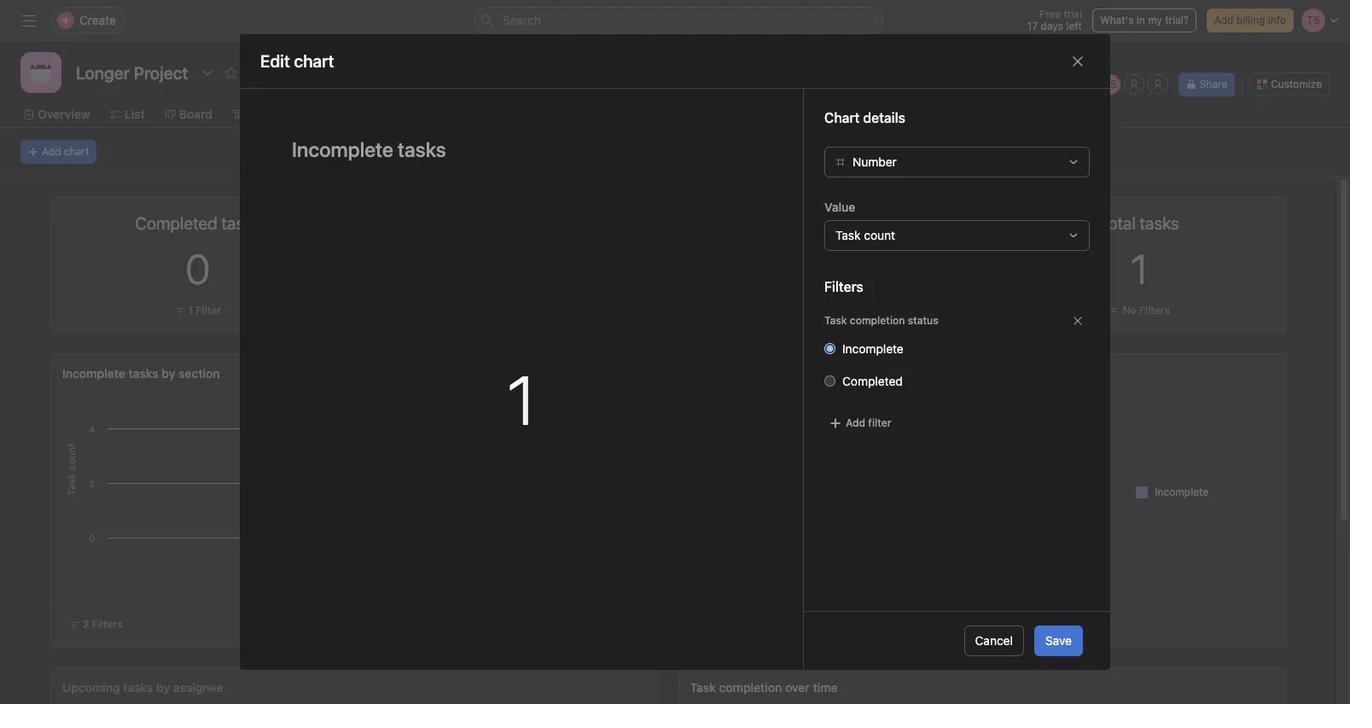 Task type: describe. For each thing, give the bounding box(es) containing it.
task for task completion over time
[[690, 680, 716, 695]]

incomplete tasks by section
[[62, 366, 220, 381]]

task completion status
[[824, 314, 939, 327]]

filter for completed tasks
[[196, 304, 221, 317]]

no filters
[[1123, 304, 1170, 317]]

cancel button
[[964, 626, 1024, 656]]

calendar image
[[31, 62, 51, 83]]

overview
[[38, 107, 90, 121]]

2
[[83, 618, 89, 631]]

1 horizontal spatial 1 button
[[1131, 245, 1148, 293]]

trial?
[[1165, 14, 1189, 26]]

free
[[1040, 8, 1061, 20]]

filters for total tasks
[[1139, 304, 1170, 317]]

completion for over time
[[719, 680, 782, 695]]

total
[[690, 366, 718, 381]]

tasks for upcoming
[[123, 680, 153, 695]]

what's
[[1100, 14, 1134, 26]]

tasks for total
[[721, 366, 751, 381]]

total tasks by completion status
[[690, 366, 872, 381]]

my
[[1148, 14, 1162, 26]]

search button
[[474, 7, 883, 34]]

add filter
[[846, 417, 892, 429]]

number button
[[824, 147, 1090, 178]]

chart
[[64, 145, 89, 158]]

status
[[908, 314, 939, 327]]

number
[[853, 154, 897, 169]]

filters for incomplete tasks by section
[[92, 618, 123, 631]]

free trial 17 days left
[[1027, 8, 1082, 32]]

add billing info button
[[1207, 9, 1294, 32]]

value
[[824, 200, 856, 214]]

task completion over time
[[690, 680, 838, 695]]

close image
[[1071, 54, 1085, 68]]

2 filters
[[83, 618, 123, 631]]

over time
[[785, 680, 838, 695]]

left
[[1066, 20, 1082, 32]]

info
[[1268, 14, 1286, 26]]

ts
[[1104, 78, 1117, 90]]

completed tasks
[[135, 213, 261, 233]]

overview link
[[24, 105, 90, 124]]

1 filter button for completed tasks
[[170, 302, 226, 319]]

completion status
[[771, 366, 872, 381]]

1 horizontal spatial incomplete
[[842, 341, 904, 356]]

days
[[1041, 20, 1063, 32]]

save
[[1045, 633, 1072, 648]]

2 filters button
[[61, 613, 130, 637]]

filter for overdue tasks
[[824, 304, 849, 317]]

chart details
[[824, 110, 905, 125]]

share button
[[1178, 73, 1235, 96]]

1 filter for overdue tasks
[[816, 304, 849, 317]]

no filters button
[[1105, 302, 1174, 319]]

trial
[[1064, 8, 1082, 20]]

task count
[[836, 228, 895, 242]]



Task type: vqa. For each thing, say whether or not it's contained in the screenshot.
Total tasks by completion status
yes



Task type: locate. For each thing, give the bounding box(es) containing it.
0 horizontal spatial completion
[[719, 680, 782, 695]]

1 vertical spatial 1 button
[[507, 359, 536, 439]]

overdue tasks
[[772, 213, 879, 233]]

incomplete
[[842, 341, 904, 356], [62, 366, 125, 381], [1155, 485, 1209, 498]]

17
[[1027, 20, 1038, 32]]

no
[[1123, 304, 1137, 317]]

task
[[836, 228, 861, 242], [824, 314, 847, 327], [690, 680, 716, 695]]

1 horizontal spatial filters
[[824, 279, 864, 294]]

tasks
[[128, 366, 159, 381], [721, 366, 751, 381], [123, 680, 153, 695]]

what's in my trial?
[[1100, 14, 1189, 26]]

task for task completion status
[[824, 314, 847, 327]]

share
[[1200, 78, 1228, 90]]

1 filter button up incomplete radio
[[798, 302, 853, 319]]

filter up by section
[[196, 304, 221, 317]]

completion left over time
[[719, 680, 782, 695]]

search
[[503, 13, 541, 27]]

0 for overdue tasks
[[813, 245, 838, 293]]

1 1 filter from the left
[[188, 304, 221, 317]]

0 vertical spatial incomplete
[[842, 341, 904, 356]]

add to starred image
[[225, 66, 238, 79]]

task count button
[[824, 220, 1090, 251]]

billing
[[1237, 14, 1265, 26]]

add for add billing info
[[1214, 14, 1234, 26]]

2 0 from the left
[[813, 245, 838, 293]]

0 button
[[186, 245, 210, 293], [813, 245, 838, 293]]

Incomplete radio
[[824, 343, 836, 354]]

1 vertical spatial task
[[824, 314, 847, 327]]

1 button
[[1131, 245, 1148, 293], [507, 359, 536, 439]]

completed
[[842, 374, 903, 388]]

1 horizontal spatial 1 filter
[[816, 304, 849, 317]]

1 0 button from the left
[[186, 245, 210, 293]]

2 vertical spatial task
[[690, 680, 716, 695]]

filters right 'no'
[[1139, 304, 1170, 317]]

upcoming
[[62, 680, 120, 695]]

search list box
[[474, 7, 883, 34]]

0 horizontal spatial 1 filter button
[[170, 302, 226, 319]]

0 button down completed tasks
[[186, 245, 210, 293]]

add inside button
[[42, 145, 61, 158]]

files link
[[779, 105, 819, 124]]

1 vertical spatial incomplete
[[62, 366, 125, 381]]

add chart
[[42, 145, 89, 158]]

0 horizontal spatial filter
[[196, 304, 221, 317]]

0 horizontal spatial 0
[[186, 245, 210, 293]]

1 filter
[[188, 304, 221, 317], [816, 304, 849, 317]]

1 filter from the left
[[196, 304, 221, 317]]

0 vertical spatial completion
[[850, 314, 905, 327]]

1 vertical spatial completion
[[719, 680, 782, 695]]

board
[[179, 107, 213, 121]]

in
[[1137, 14, 1145, 26]]

1 0 from the left
[[186, 245, 210, 293]]

0 vertical spatial 1 button
[[1131, 245, 1148, 293]]

completion left status
[[850, 314, 905, 327]]

2 horizontal spatial incomplete
[[1155, 485, 1209, 498]]

tasks right the upcoming
[[123, 680, 153, 695]]

what's in my trial? button
[[1092, 9, 1197, 32]]

filter
[[196, 304, 221, 317], [824, 304, 849, 317]]

list link
[[111, 105, 145, 124]]

upcoming tasks by assignee
[[62, 680, 223, 695]]

2 vertical spatial filters
[[92, 618, 123, 631]]

filter
[[868, 417, 892, 429]]

0 horizontal spatial add
[[42, 145, 61, 158]]

filter up incomplete radio
[[824, 304, 849, 317]]

files
[[793, 107, 819, 121]]

ts button
[[1100, 74, 1120, 95]]

completion
[[850, 314, 905, 327], [719, 680, 782, 695]]

by assignee
[[156, 680, 223, 695]]

2 vertical spatial add
[[846, 417, 865, 429]]

edit chart
[[260, 51, 334, 70]]

add left filter
[[846, 417, 865, 429]]

filters
[[824, 279, 864, 294], [1139, 304, 1170, 317], [92, 618, 123, 631]]

save button
[[1034, 626, 1083, 656]]

completion for status
[[850, 314, 905, 327]]

0 button for overdue tasks
[[813, 245, 838, 293]]

1 horizontal spatial completion
[[850, 314, 905, 327]]

tasks for incomplete
[[128, 366, 159, 381]]

2 1 filter button from the left
[[798, 302, 853, 319]]

filters up task completion status
[[824, 279, 864, 294]]

0 horizontal spatial 0 button
[[186, 245, 210, 293]]

2 1 filter from the left
[[816, 304, 849, 317]]

2 horizontal spatial add
[[1214, 14, 1234, 26]]

0
[[186, 245, 210, 293], [813, 245, 838, 293]]

1 horizontal spatial 0 button
[[813, 245, 838, 293]]

0 vertical spatial filters
[[824, 279, 864, 294]]

0 button down overdue tasks
[[813, 245, 838, 293]]

tasks left by section
[[128, 366, 159, 381]]

add billing info
[[1214, 14, 1286, 26]]

a button to remove the filter image
[[1073, 316, 1083, 326]]

add for add filter
[[846, 417, 865, 429]]

1 horizontal spatial filter
[[824, 304, 849, 317]]

Completed radio
[[824, 376, 836, 387]]

1 filter up incomplete radio
[[816, 304, 849, 317]]

1
[[1131, 245, 1148, 293], [188, 304, 193, 317], [816, 304, 821, 317], [507, 359, 536, 439]]

board link
[[165, 105, 213, 124]]

1 1 filter button from the left
[[170, 302, 226, 319]]

add chart button
[[20, 140, 97, 164]]

1 horizontal spatial add
[[846, 417, 865, 429]]

add
[[1214, 14, 1234, 26], [42, 145, 61, 158], [846, 417, 865, 429]]

1 vertical spatial add
[[42, 145, 61, 158]]

0 vertical spatial add
[[1214, 14, 1234, 26]]

0 for completed tasks
[[186, 245, 210, 293]]

cancel
[[975, 633, 1013, 648]]

Incomplete tasks text field
[[281, 130, 762, 169]]

1 filter for completed tasks
[[188, 304, 221, 317]]

by
[[754, 366, 768, 381]]

add left chart
[[42, 145, 61, 158]]

1 filter button
[[170, 302, 226, 319], [798, 302, 853, 319]]

0 button for completed tasks
[[186, 245, 210, 293]]

task inside dropdown button
[[836, 228, 861, 242]]

filters right the 2
[[92, 618, 123, 631]]

add inside dropdown button
[[846, 417, 865, 429]]

tasks left by
[[721, 366, 751, 381]]

add left billing in the top of the page
[[1214, 14, 1234, 26]]

0 horizontal spatial incomplete
[[62, 366, 125, 381]]

1 filter up by section
[[188, 304, 221, 317]]

0 vertical spatial task
[[836, 228, 861, 242]]

0 down completed tasks
[[186, 245, 210, 293]]

add inside "button"
[[1214, 14, 1234, 26]]

2 0 button from the left
[[813, 245, 838, 293]]

None text field
[[72, 57, 192, 88]]

add filter button
[[824, 411, 896, 435]]

1 filter button up by section
[[170, 302, 226, 319]]

0 horizontal spatial 1 filter
[[188, 304, 221, 317]]

add for add chart
[[42, 145, 61, 158]]

by section
[[162, 366, 220, 381]]

task for task count
[[836, 228, 861, 242]]

0 horizontal spatial filters
[[92, 618, 123, 631]]

1 horizontal spatial 1 filter button
[[798, 302, 853, 319]]

0 horizontal spatial 1 button
[[507, 359, 536, 439]]

2 horizontal spatial filters
[[1139, 304, 1170, 317]]

1 horizontal spatial 0
[[813, 245, 838, 293]]

list
[[124, 107, 145, 121]]

1 filter button for overdue tasks
[[798, 302, 853, 319]]

0 down overdue tasks
[[813, 245, 838, 293]]

count
[[864, 228, 895, 242]]

1 vertical spatial filters
[[1139, 304, 1170, 317]]

2 vertical spatial incomplete
[[1155, 485, 1209, 498]]

2 filter from the left
[[824, 304, 849, 317]]

total tasks
[[1100, 213, 1179, 233]]



